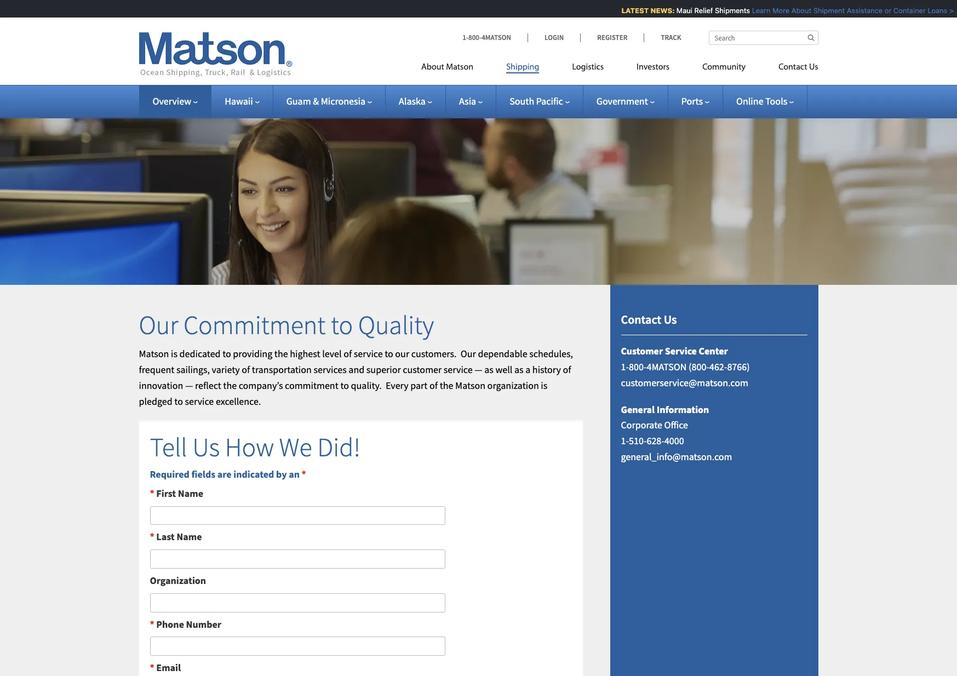 Task type: vqa. For each thing, say whether or not it's contained in the screenshot.
"page"
no



Task type: locate. For each thing, give the bounding box(es) containing it.
1-800-4matson link
[[463, 33, 528, 42]]

us inside section
[[664, 312, 677, 327]]

as
[[485, 363, 494, 376], [515, 363, 524, 376]]

banner image
[[0, 101, 958, 285]]

phone
[[156, 618, 184, 631]]

800- down 'customer'
[[629, 361, 647, 373]]

None search field
[[709, 31, 819, 45]]

our
[[139, 308, 178, 341]]

quality
[[358, 308, 434, 341]]

about
[[787, 6, 807, 15], [422, 63, 444, 72]]

* for last name
[[150, 531, 154, 543]]

superior
[[367, 363, 401, 376]]

1 horizontal spatial is
[[541, 379, 548, 392]]

matson
[[446, 63, 474, 72], [139, 348, 169, 360], [456, 379, 486, 392]]

1 vertical spatial contact
[[621, 312, 662, 327]]

tools
[[766, 95, 788, 107]]

1 horizontal spatial about
[[787, 6, 807, 15]]

0 vertical spatial 4matson
[[482, 33, 511, 42]]

name down fields
[[178, 487, 203, 500]]

the down variety
[[223, 379, 237, 392]]

0 horizontal spatial contact us
[[621, 312, 677, 327]]

1-800-4matson (800-462-8766) link
[[621, 361, 750, 373]]

0 vertical spatial us
[[810, 63, 819, 72]]

0 vertical spatial —
[[475, 363, 483, 376]]

as left well
[[485, 363, 494, 376]]

us up fields
[[193, 431, 220, 463]]

* first name
[[150, 487, 203, 500]]

0 vertical spatial name
[[178, 487, 203, 500]]

login link
[[528, 33, 581, 42]]

1 vertical spatial contact us
[[621, 312, 677, 327]]

of down providing
[[242, 363, 250, 376]]

1- up "about matson" link
[[463, 33, 469, 42]]

learn
[[747, 6, 766, 15]]

1 vertical spatial about
[[422, 63, 444, 72]]

2 vertical spatial matson
[[456, 379, 486, 392]]

2 vertical spatial us
[[193, 431, 220, 463]]

0 vertical spatial 1-
[[463, 33, 469, 42]]

8766)
[[728, 361, 750, 373]]

of
[[344, 348, 352, 360], [242, 363, 250, 376], [563, 363, 571, 376], [430, 379, 438, 392]]

1 horizontal spatial service
[[354, 348, 383, 360]]

*
[[302, 468, 306, 481], [150, 487, 154, 500], [150, 531, 154, 543], [150, 618, 154, 631], [150, 662, 154, 674]]

0 horizontal spatial as
[[485, 363, 494, 376]]

0 horizontal spatial us
[[193, 431, 220, 463]]

4matson
[[482, 33, 511, 42], [647, 361, 687, 373]]

of right part
[[430, 379, 438, 392]]

2 vertical spatial service
[[185, 395, 214, 408]]

the right part
[[440, 379, 454, 392]]

service
[[665, 345, 697, 357]]

to down and
[[341, 379, 349, 392]]

contact us inside section
[[621, 312, 677, 327]]

* left first
[[150, 487, 154, 500]]

* left last
[[150, 531, 154, 543]]

service down customers.
[[444, 363, 473, 376]]

800- up "about matson" link
[[469, 33, 482, 42]]

800- inside customer service center 1-800-4matson (800-462-8766) customerservice@matson.com
[[629, 361, 647, 373]]

1- down 'customer'
[[621, 361, 629, 373]]

contact inside 'contact us' section
[[621, 312, 662, 327]]

indicated
[[234, 468, 274, 481]]

1-510-628-4000 link
[[621, 435, 684, 447]]

fields
[[192, 468, 216, 481]]

0 horizontal spatial contact
[[621, 312, 662, 327]]

service up and
[[354, 348, 383, 360]]

contact up 'customer'
[[621, 312, 662, 327]]

1 as from the left
[[485, 363, 494, 376]]

our
[[395, 348, 410, 360]]

as left a
[[515, 363, 524, 376]]

contact up tools
[[779, 63, 808, 72]]

general_info@matson.com
[[621, 451, 733, 463]]

0 horizontal spatial is
[[171, 348, 178, 360]]

part
[[411, 379, 428, 392]]

— down sailings,
[[185, 379, 193, 392]]

track link
[[644, 33, 682, 42]]

level
[[322, 348, 342, 360]]

last
[[156, 531, 175, 543]]

contact us inside top menu navigation
[[779, 63, 819, 72]]

quality.
[[351, 379, 382, 392]]

is down history
[[541, 379, 548, 392]]

2 horizontal spatial service
[[444, 363, 473, 376]]

1 vertical spatial 1-
[[621, 361, 629, 373]]

tell
[[150, 431, 187, 463]]

container
[[889, 6, 921, 15]]

matson up frequent
[[139, 348, 169, 360]]

schedules,
[[530, 348, 573, 360]]

1 horizontal spatial us
[[664, 312, 677, 327]]

* left email
[[150, 662, 154, 674]]

hawaii
[[225, 95, 253, 107]]

we
[[279, 431, 312, 463]]

service down reflect at left
[[185, 395, 214, 408]]

service
[[354, 348, 383, 360], [444, 363, 473, 376], [185, 395, 214, 408]]

1 horizontal spatial contact
[[779, 63, 808, 72]]

* left phone
[[150, 618, 154, 631]]

1 vertical spatial 800-
[[629, 361, 647, 373]]

logistics
[[572, 63, 604, 72]]

guam & micronesia link
[[286, 95, 372, 107]]

contact
[[779, 63, 808, 72], [621, 312, 662, 327]]

contact us down "search" 'image'
[[779, 63, 819, 72]]

1 vertical spatial 4matson
[[647, 361, 687, 373]]

us up service on the right bottom
[[664, 312, 677, 327]]

customer
[[621, 345, 663, 357]]

register link
[[581, 33, 644, 42]]

0 vertical spatial matson
[[446, 63, 474, 72]]

0 horizontal spatial —
[[185, 379, 193, 392]]

dependable
[[478, 348, 528, 360]]

contact us up 'customer'
[[621, 312, 677, 327]]

0 horizontal spatial about
[[422, 63, 444, 72]]

us inside tell us how we did! required fields are indicated by an *
[[193, 431, 220, 463]]

our commitment to quality
[[139, 308, 434, 341]]

1 vertical spatial service
[[444, 363, 473, 376]]

2 horizontal spatial us
[[810, 63, 819, 72]]

investors
[[637, 63, 670, 72]]

1 horizontal spatial 4matson
[[647, 361, 687, 373]]

4matson down service on the right bottom
[[647, 361, 687, 373]]

1- down corporate
[[621, 435, 629, 447]]

customerservice@matson.com
[[621, 376, 749, 389]]

name right last
[[177, 531, 202, 543]]

matson left organization
[[456, 379, 486, 392]]

0 vertical spatial 800-
[[469, 33, 482, 42]]

us down "search" 'image'
[[810, 63, 819, 72]]

highest
[[290, 348, 320, 360]]

— left well
[[475, 363, 483, 376]]

4matson up the shipping
[[482, 33, 511, 42]]

to right pledged
[[174, 395, 183, 408]]

* right an
[[302, 468, 306, 481]]

shipping
[[507, 63, 540, 72]]

of right history
[[563, 363, 571, 376]]

0 vertical spatial contact
[[779, 63, 808, 72]]

1 vertical spatial name
[[177, 531, 202, 543]]

customerservice@matson.com link
[[621, 376, 749, 389]]

transportation
[[252, 363, 312, 376]]

is
[[171, 348, 178, 360], [541, 379, 548, 392]]

relief
[[690, 6, 708, 15]]

tell us how we did! required fields are indicated by an *
[[150, 431, 361, 481]]

510-
[[629, 435, 647, 447]]

800-
[[469, 33, 482, 42], [629, 361, 647, 373]]

overview link
[[153, 95, 198, 107]]

0 vertical spatial service
[[354, 348, 383, 360]]

customer service center 1-800-4matson (800-462-8766) customerservice@matson.com
[[621, 345, 750, 389]]

1- inside customer service center 1-800-4matson (800-462-8766) customerservice@matson.com
[[621, 361, 629, 373]]

about up alaska link
[[422, 63, 444, 72]]

to left our
[[385, 348, 393, 360]]

asia
[[459, 95, 476, 107]]

0 vertical spatial contact us
[[779, 63, 819, 72]]

south pacific
[[510, 95, 563, 107]]

online tools
[[737, 95, 788, 107]]

the up transportation
[[275, 348, 288, 360]]

2 vertical spatial 1-
[[621, 435, 629, 447]]

1 vertical spatial us
[[664, 312, 677, 327]]

0 vertical spatial about
[[787, 6, 807, 15]]

top menu navigation
[[422, 58, 819, 80]]

guam
[[286, 95, 311, 107]]

about inside top menu navigation
[[422, 63, 444, 72]]

pledged
[[139, 395, 173, 408]]

name
[[178, 487, 203, 500], [177, 531, 202, 543]]

1 horizontal spatial contact us
[[779, 63, 819, 72]]

about right more
[[787, 6, 807, 15]]

matson up asia
[[446, 63, 474, 72]]

1 horizontal spatial as
[[515, 363, 524, 376]]

1 horizontal spatial 800-
[[629, 361, 647, 373]]

None text field
[[150, 506, 445, 525], [150, 550, 445, 569], [150, 637, 445, 656], [150, 506, 445, 525], [150, 550, 445, 569], [150, 637, 445, 656]]

1 vertical spatial —
[[185, 379, 193, 392]]

—
[[475, 363, 483, 376], [185, 379, 193, 392]]

ports link
[[682, 95, 710, 107]]

Organization text field
[[150, 593, 445, 613]]

is up frequent
[[171, 348, 178, 360]]



Task type: describe. For each thing, give the bounding box(es) containing it.
providing
[[233, 348, 273, 360]]

matson inside top menu navigation
[[446, 63, 474, 72]]

alaska
[[399, 95, 426, 107]]

variety
[[212, 363, 240, 376]]

Search search field
[[709, 31, 819, 45]]

innovation
[[139, 379, 183, 392]]

hawaii link
[[225, 95, 260, 107]]

micronesia
[[321, 95, 366, 107]]

south
[[510, 95, 535, 107]]

name for * last name
[[177, 531, 202, 543]]

investors link
[[621, 58, 686, 80]]

628-
[[647, 435, 665, 447]]

community link
[[686, 58, 763, 80]]

contact us section
[[597, 285, 832, 676]]

* for phone number
[[150, 618, 154, 631]]

name for * first name
[[178, 487, 203, 500]]

commitment
[[285, 379, 339, 392]]

history
[[533, 363, 561, 376]]

asia link
[[459, 95, 483, 107]]

organization
[[488, 379, 539, 392]]

ports
[[682, 95, 703, 107]]

1 vertical spatial matson
[[139, 348, 169, 360]]

a
[[526, 363, 531, 376]]

pacific
[[537, 95, 563, 107]]

track
[[661, 33, 682, 42]]

contact us link
[[763, 58, 819, 80]]

company's
[[239, 379, 283, 392]]

* email
[[150, 662, 181, 674]]

0 horizontal spatial the
[[223, 379, 237, 392]]

are
[[218, 468, 232, 481]]

shipments
[[710, 6, 745, 15]]

matson is dedicated to providing the highest level of service to our customers.  our dependable schedules, frequent sailings, variety of transportation services and superior customer service — as well as a history of innovation — reflect the company's commitment to quality.  every part of the matson organization is pledged to service excellence.
[[139, 348, 573, 408]]

&
[[313, 95, 319, 107]]

4matson inside customer service center 1-800-4matson (800-462-8766) customerservice@matson.com
[[647, 361, 687, 373]]

>
[[945, 6, 949, 15]]

more
[[768, 6, 785, 15]]

* inside tell us how we did! required fields are indicated by an *
[[302, 468, 306, 481]]

0 horizontal spatial 800-
[[469, 33, 482, 42]]

shipping link
[[490, 58, 556, 80]]

overview
[[153, 95, 191, 107]]

loans
[[923, 6, 943, 15]]

learn more about shipment assistance or container loans > link
[[747, 6, 949, 15]]

reflect
[[195, 379, 221, 392]]

and
[[349, 363, 365, 376]]

how
[[225, 431, 274, 463]]

general information corporate office 1-510-628-4000 general_info@matson.com
[[621, 403, 733, 463]]

of right level
[[344, 348, 352, 360]]

south pacific link
[[510, 95, 570, 107]]

commitment
[[184, 308, 326, 341]]

register
[[598, 33, 628, 42]]

contact inside contact us link
[[779, 63, 808, 72]]

online
[[737, 95, 764, 107]]

blue matson logo with ocean, shipping, truck, rail and logistics written beneath it. image
[[139, 32, 292, 77]]

462-
[[710, 361, 728, 373]]

alaska link
[[399, 95, 432, 107]]

to up variety
[[223, 348, 231, 360]]

well
[[496, 363, 513, 376]]

number
[[186, 618, 221, 631]]

government link
[[597, 95, 655, 107]]

search image
[[808, 34, 815, 41]]

excellence.
[[216, 395, 261, 408]]

by
[[276, 468, 287, 481]]

* for first name
[[150, 487, 154, 500]]

to up level
[[331, 308, 353, 341]]

(800-
[[689, 361, 710, 373]]

news:
[[646, 6, 670, 15]]

0 horizontal spatial service
[[185, 395, 214, 408]]

community
[[703, 63, 746, 72]]

information
[[657, 403, 710, 416]]

* for email
[[150, 662, 154, 674]]

1 vertical spatial is
[[541, 379, 548, 392]]

or
[[880, 6, 887, 15]]

logistics link
[[556, 58, 621, 80]]

1- inside general information corporate office 1-510-628-4000 general_info@matson.com
[[621, 435, 629, 447]]

login
[[545, 33, 564, 42]]

center
[[699, 345, 728, 357]]

* last name
[[150, 531, 202, 543]]

0 horizontal spatial 4matson
[[482, 33, 511, 42]]

about matson link
[[422, 58, 490, 80]]

customer
[[403, 363, 442, 376]]

sailings,
[[176, 363, 210, 376]]

1 horizontal spatial the
[[275, 348, 288, 360]]

email
[[156, 662, 181, 674]]

2 horizontal spatial the
[[440, 379, 454, 392]]

general_info@matson.com link
[[621, 451, 733, 463]]

did!
[[318, 431, 361, 463]]

maui
[[672, 6, 688, 15]]

us inside top menu navigation
[[810, 63, 819, 72]]

frequent
[[139, 363, 175, 376]]

2 as from the left
[[515, 363, 524, 376]]

dedicated
[[180, 348, 221, 360]]

general
[[621, 403, 655, 416]]

organization
[[150, 574, 206, 587]]

0 vertical spatial is
[[171, 348, 178, 360]]

government
[[597, 95, 648, 107]]

services
[[314, 363, 347, 376]]

shipment
[[809, 6, 840, 15]]

guam & micronesia
[[286, 95, 366, 107]]

1 horizontal spatial —
[[475, 363, 483, 376]]

first
[[156, 487, 176, 500]]

office
[[665, 419, 688, 432]]

1-800-4matson
[[463, 33, 511, 42]]

assistance
[[842, 6, 878, 15]]

an
[[289, 468, 300, 481]]



